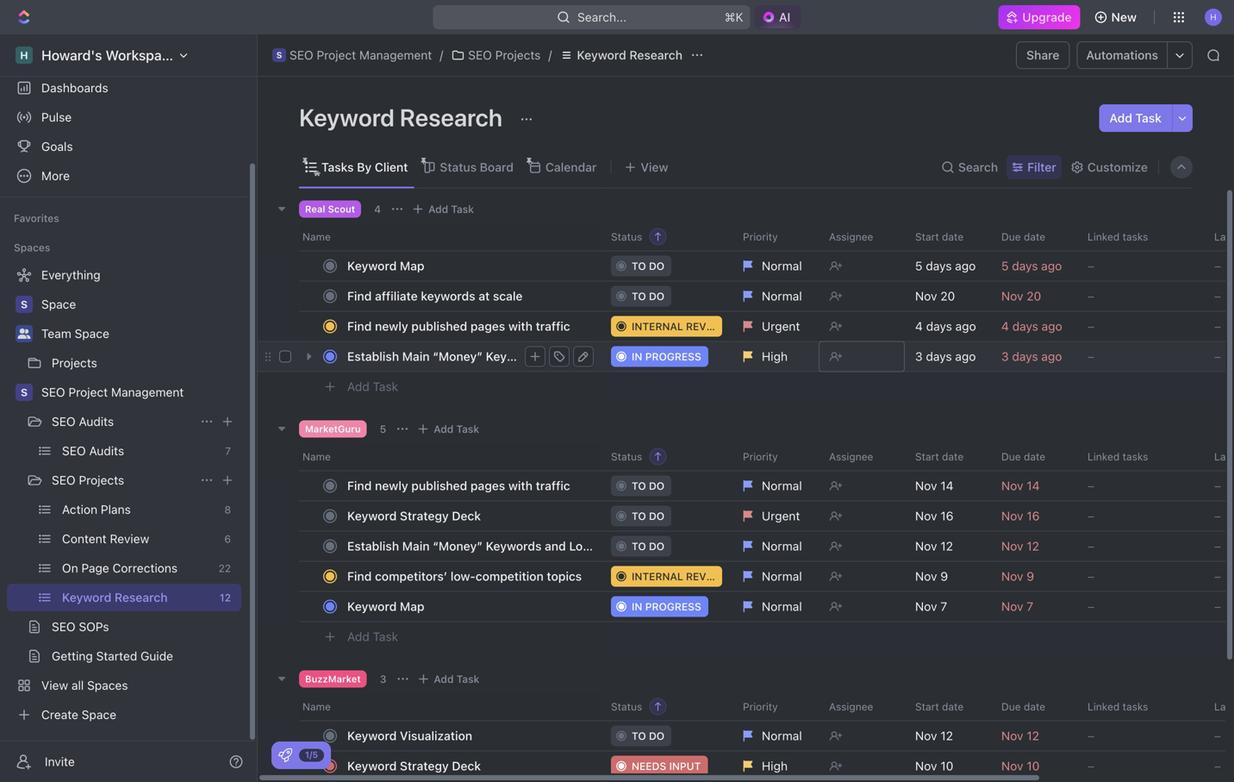 Task type: describe. For each thing, give the bounding box(es) containing it.
0 vertical spatial seo audits
[[52, 414, 114, 429]]

team space link
[[41, 320, 238, 347]]

workspace
[[106, 47, 177, 63]]

assignee for urgent
[[829, 451, 874, 463]]

2 / from the left
[[549, 48, 552, 62]]

marketguru
[[305, 423, 361, 434]]

needs
[[632, 760, 667, 772]]

in progress for normal
[[632, 601, 702, 613]]

high for keyword strategy deck
[[762, 759, 788, 773]]

6
[[224, 533, 231, 545]]

"money" for high
[[433, 349, 483, 363]]

3 due date button from the top
[[992, 693, 1078, 720]]

competition
[[476, 569, 544, 583]]

with for normal
[[509, 479, 533, 493]]

long- for normal
[[569, 539, 602, 553]]

"money" for normal
[[433, 539, 483, 553]]

3 due from the top
[[1002, 701, 1021, 713]]

internal review button for find competitors' low-competition topics
[[601, 561, 733, 592]]

review for urgent
[[686, 320, 726, 332]]

action plans
[[62, 502, 131, 516]]

due for urgent
[[1002, 231, 1021, 243]]

keyword map for in
[[347, 599, 425, 613]]

newly for normal
[[375, 479, 408, 493]]

view button
[[619, 147, 675, 188]]

0 vertical spatial space
[[41, 297, 76, 311]]

topics
[[547, 569, 582, 583]]

name button for visualization
[[299, 693, 601, 720]]

by
[[357, 160, 372, 174]]

3 late button from the top
[[1205, 693, 1235, 720]]

due date for normal
[[1002, 451, 1046, 463]]

buzzmarket
[[305, 673, 361, 685]]

do for keyword map
[[649, 260, 665, 272]]

seo projects inside sidebar navigation
[[52, 473, 124, 487]]

more button
[[7, 162, 241, 190]]

getting
[[52, 649, 93, 663]]

published for normal
[[412, 479, 468, 493]]

priority for urgent
[[743, 451, 778, 463]]

seo sops
[[52, 620, 109, 634]]

do for establish main "money" keywords and long-tail keyword variations
[[649, 540, 665, 552]]

linked for normal
[[1088, 451, 1120, 463]]

name for keyword visualization
[[303, 701, 331, 713]]

action plans link
[[62, 496, 218, 523]]

normal for normal dropdown button related to keyword visualization's to do dropdown button
[[762, 729, 802, 743]]

7
[[225, 445, 231, 457]]

share
[[1027, 48, 1060, 62]]

map for in
[[400, 599, 425, 613]]

urgent for keyword strategy deck
[[762, 509, 800, 523]]

2 find from the top
[[347, 319, 372, 333]]

ai button
[[755, 5, 801, 29]]

high for establish main "money" keywords and long-tail keyword variations
[[762, 349, 788, 363]]

0 horizontal spatial keyword research link
[[62, 584, 213, 611]]

onboarding checklist button element
[[279, 748, 292, 762]]

customize button
[[1066, 155, 1154, 179]]

0 horizontal spatial spaces
[[14, 241, 50, 253]]

search...
[[578, 10, 627, 24]]

seo project management link
[[41, 379, 238, 406]]

more
[[41, 169, 70, 183]]

urgent for find newly published pages with traffic
[[762, 319, 800, 333]]

assignee button for normal
[[819, 443, 905, 470]]

find competitors' low-competition topics
[[347, 569, 582, 583]]

tasks for urgent
[[1123, 231, 1149, 243]]

5 normal button from the top
[[733, 561, 819, 592]]

3 assignee button from the top
[[819, 693, 905, 720]]

traffic for normal
[[536, 479, 571, 493]]

projects link
[[52, 349, 238, 377]]

content
[[62, 532, 107, 546]]

linked tasks button for normal
[[1078, 443, 1205, 470]]

main for high
[[402, 349, 430, 363]]

favorites
[[14, 212, 59, 224]]

add task button up '3'
[[340, 626, 405, 647]]

sops
[[79, 620, 109, 634]]

do for find newly published pages with traffic
[[649, 480, 665, 492]]

pulse
[[41, 110, 72, 124]]

howard's
[[41, 47, 102, 63]]

create space
[[41, 707, 116, 722]]

find inside find affiliate keywords at scale link
[[347, 289, 372, 303]]

goals
[[41, 139, 73, 153]]

keyword strategy deck link for visualization
[[343, 754, 598, 779]]

add down status board link at the left top of page
[[429, 203, 448, 215]]

priority button for high
[[733, 693, 819, 720]]

1 vertical spatial projects
[[52, 356, 97, 370]]

task up customize on the top right
[[1136, 111, 1162, 125]]

calendar
[[546, 160, 597, 174]]

2 horizontal spatial keyword research
[[577, 48, 683, 62]]

tasks
[[322, 160, 354, 174]]

search button
[[936, 155, 1004, 179]]

needs input button
[[601, 751, 733, 782]]

urgent button for keyword strategy deck
[[733, 501, 819, 532]]

howard's workspace, , element
[[16, 47, 33, 64]]

scale
[[493, 289, 523, 303]]

internal review button for find newly published pages with traffic
[[601, 311, 733, 342]]

late button for normal
[[1205, 443, 1235, 470]]

real
[[305, 203, 325, 215]]

low-
[[451, 569, 476, 583]]

late for urgent
[[1215, 231, 1235, 243]]

5
[[380, 423, 386, 435]]

3
[[380, 673, 387, 685]]

find newly published pages with traffic for normal
[[347, 479, 571, 493]]

due date button for urgent
[[992, 223, 1078, 250]]

start date for normal
[[916, 451, 964, 463]]

team
[[41, 326, 71, 341]]

do for keyword visualization
[[649, 730, 665, 742]]

everything link
[[7, 261, 238, 289]]

deck for newly
[[452, 509, 481, 523]]

2 vertical spatial projects
[[79, 473, 124, 487]]

0 vertical spatial management
[[359, 48, 432, 62]]

s inside 's seo project management /'
[[276, 50, 282, 60]]

find affiliate keywords at scale link
[[343, 284, 598, 309]]

main for normal
[[402, 539, 430, 553]]

status for keyword visualization
[[611, 701, 643, 713]]

traffic for urgent
[[536, 319, 571, 333]]

1 horizontal spatial project
[[317, 48, 356, 62]]

linked for urgent
[[1088, 231, 1120, 243]]

h inside dropdown button
[[1211, 12, 1217, 22]]

deck for visualization
[[452, 759, 481, 773]]

seo sops link
[[52, 613, 238, 641]]

and for high
[[545, 349, 566, 363]]

user group image
[[18, 329, 31, 339]]

management inside seo project management link
[[111, 385, 184, 399]]

input
[[669, 760, 701, 772]]

on page corrections
[[62, 561, 178, 575]]

6 normal button from the top
[[733, 591, 819, 622]]

to for find affiliate keywords at scale
[[632, 290, 646, 302]]

start date for urgent
[[916, 231, 964, 243]]

normal button for keyword visualization's to do dropdown button
[[733, 720, 819, 751]]

do for keyword strategy deck
[[649, 510, 665, 522]]

1 horizontal spatial keyword research link
[[556, 45, 687, 66]]

3 linked tasks from the top
[[1088, 701, 1149, 713]]

1 vertical spatial keyword research
[[299, 103, 508, 131]]

page
[[81, 561, 109, 575]]

1/5
[[305, 750, 318, 760]]

competitors'
[[375, 569, 448, 583]]

create space link
[[7, 701, 238, 729]]

ai
[[779, 10, 791, 24]]

pulse link
[[7, 103, 241, 131]]

3 due date from the top
[[1002, 701, 1046, 713]]

corrections
[[113, 561, 178, 575]]

establish main "money" keywords and long-tail keyword variations for high
[[347, 349, 734, 363]]

add task button right 5
[[413, 419, 486, 439]]

real scout
[[305, 203, 355, 215]]

long- for high
[[569, 349, 602, 363]]

tree inside sidebar navigation
[[7, 261, 241, 729]]

12
[[220, 591, 231, 604]]

1 vertical spatial seo projects link
[[52, 466, 193, 494]]

add task up 5
[[347, 380, 398, 394]]

action
[[62, 502, 98, 516]]

priority for normal
[[743, 231, 778, 243]]

linked tasks button for urgent
[[1078, 223, 1205, 250]]

new button
[[1088, 3, 1148, 31]]

0 vertical spatial seo projects link
[[447, 45, 545, 66]]

content review link
[[62, 525, 218, 553]]

0 vertical spatial projects
[[495, 48, 541, 62]]

add up customize on the top right
[[1110, 111, 1133, 125]]

add up visualization
[[434, 673, 454, 685]]

0 vertical spatial seo projects
[[468, 48, 541, 62]]

filter button
[[1007, 155, 1062, 179]]

getting started guide link
[[52, 642, 238, 670]]

start for urgent
[[916, 231, 940, 243]]

1 vertical spatial seo audits
[[62, 444, 124, 458]]

scout
[[328, 203, 355, 215]]

status button for traffic
[[601, 223, 733, 250]]

h inside sidebar navigation
[[20, 49, 28, 61]]

seo project management, , element inside sidebar navigation
[[16, 384, 33, 401]]

due date for urgent
[[1002, 231, 1046, 243]]

on page corrections link
[[62, 554, 212, 582]]

in for high
[[632, 350, 643, 363]]

automations
[[1087, 48, 1159, 62]]

add task button down status board link at the left top of page
[[408, 199, 481, 219]]

view button
[[619, 155, 675, 179]]

started
[[96, 649, 137, 663]]

space for create
[[82, 707, 116, 722]]

plans
[[101, 502, 131, 516]]

all
[[71, 678, 84, 692]]

to do for find affiliate keywords at scale
[[632, 290, 665, 302]]

start date button for normal
[[905, 443, 992, 470]]

add task up keyword visualization link
[[434, 673, 480, 685]]

1 vertical spatial seo audits link
[[62, 437, 218, 465]]

pages for normal
[[471, 479, 505, 493]]

add right 5
[[434, 423, 454, 435]]

in progress button for normal
[[601, 591, 733, 622]]

⌘k
[[725, 10, 744, 24]]

internal review for normal
[[632, 570, 726, 582]]

s for space
[[21, 298, 28, 310]]

normal button for to do dropdown button corresponding to find newly published pages with traffic
[[733, 470, 819, 501]]

1 / from the left
[[440, 48, 443, 62]]

calendar link
[[542, 155, 597, 179]]

invite
[[45, 754, 75, 769]]

keyword strategy deck for visualization
[[347, 759, 481, 773]]

automations button
[[1078, 42, 1167, 68]]

s seo project management /
[[276, 48, 443, 62]]

in for normal
[[632, 601, 643, 613]]

filter
[[1028, 160, 1057, 174]]

keyword inside tree
[[62, 590, 111, 604]]

start date button for urgent
[[905, 223, 992, 250]]

space link
[[41, 291, 238, 318]]

client
[[375, 160, 408, 174]]

find newly published pages with traffic link for normal
[[343, 473, 598, 498]]

seo for seo project management link
[[41, 385, 65, 399]]

find newly published pages with traffic link for urgent
[[343, 314, 598, 339]]

normal button for keyword map's to do dropdown button
[[733, 250, 819, 282]]

h button
[[1200, 3, 1228, 31]]



Task type: locate. For each thing, give the bounding box(es) containing it.
find down find affiliate keywords at scale
[[347, 319, 372, 333]]

do
[[649, 260, 665, 272], [649, 290, 665, 302], [649, 480, 665, 492], [649, 510, 665, 522], [649, 540, 665, 552], [649, 730, 665, 742]]

1 vertical spatial "money"
[[433, 539, 483, 553]]

2 in from the top
[[632, 601, 643, 613]]

map up affiliate
[[400, 259, 425, 273]]

0 vertical spatial due
[[1002, 231, 1021, 243]]

map for to
[[400, 259, 425, 273]]

view inside view button
[[641, 160, 669, 174]]

1 vertical spatial audits
[[89, 444, 124, 458]]

1 vertical spatial linked tasks button
[[1078, 443, 1205, 470]]

1 vertical spatial priority
[[743, 451, 778, 463]]

2 due date from the top
[[1002, 451, 1046, 463]]

name down marketguru
[[303, 451, 331, 463]]

status board
[[440, 160, 514, 174]]

task right 5
[[457, 423, 480, 435]]

3 to do button from the top
[[601, 470, 733, 501]]

0 vertical spatial variations
[[677, 349, 734, 363]]

1 find from the top
[[347, 289, 372, 303]]

find left the competitors'
[[347, 569, 372, 583]]

1 vertical spatial late button
[[1205, 443, 1235, 470]]

status
[[440, 160, 477, 174], [611, 231, 643, 243], [611, 451, 643, 463], [611, 701, 643, 713]]

0 vertical spatial tail
[[602, 349, 622, 363]]

traffic
[[536, 319, 571, 333], [536, 479, 571, 493]]

1 horizontal spatial management
[[359, 48, 432, 62]]

normal for normal dropdown button corresponding to to do dropdown button for establish main "money" keywords and long-tail keyword variations
[[762, 539, 802, 553]]

dashboards
[[41, 81, 108, 95]]

2 vertical spatial name
[[303, 701, 331, 713]]

add task up customize on the top right
[[1110, 111, 1162, 125]]

0 vertical spatial published
[[412, 319, 468, 333]]

1 vertical spatial strategy
[[400, 759, 449, 773]]

2 vertical spatial assignee button
[[819, 693, 905, 720]]

3 normal from the top
[[762, 479, 802, 493]]

establish up the competitors'
[[347, 539, 399, 553]]

due date button for normal
[[992, 443, 1078, 470]]

5 normal from the top
[[762, 569, 802, 583]]

guide
[[141, 649, 173, 663]]

2 priority from the top
[[743, 451, 778, 463]]

variations for normal
[[677, 539, 734, 553]]

normal button
[[733, 250, 819, 282], [733, 281, 819, 312], [733, 470, 819, 501], [733, 531, 819, 562], [733, 561, 819, 592], [733, 591, 819, 622], [733, 720, 819, 751]]

2 published from the top
[[412, 479, 468, 493]]

0 vertical spatial review
[[686, 320, 726, 332]]

to do button for find newly published pages with traffic
[[601, 470, 733, 501]]

strategy for visualization
[[400, 759, 449, 773]]

keyword strategy deck link down keyword visualization link
[[343, 754, 598, 779]]

0 vertical spatial with
[[509, 319, 533, 333]]

1 vertical spatial linked
[[1088, 451, 1120, 463]]

variations
[[677, 349, 734, 363], [677, 539, 734, 553]]

keyword map link for in progress
[[343, 594, 598, 619]]

internal for find newly published pages with traffic
[[632, 320, 684, 332]]

3 start date button from the top
[[905, 693, 992, 720]]

1 with from the top
[[509, 319, 533, 333]]

with for urgent
[[509, 319, 533, 333]]

assignee button for urgent
[[819, 223, 905, 250]]

keyword research down on page corrections
[[62, 590, 168, 604]]

progress for high
[[646, 350, 702, 363]]

6 to do from the top
[[632, 730, 665, 742]]

1 linked from the top
[[1088, 231, 1120, 243]]

task up 5
[[373, 380, 398, 394]]

1 establish from the top
[[347, 349, 399, 363]]

name button
[[299, 223, 601, 250], [299, 443, 601, 470], [299, 693, 601, 720]]

to for keyword map
[[632, 260, 646, 272]]

to for establish main "money" keywords and long-tail keyword variations
[[632, 540, 646, 552]]

0 vertical spatial high button
[[733, 341, 819, 372]]

2 vertical spatial linked
[[1088, 701, 1120, 713]]

seo audits
[[52, 414, 114, 429], [62, 444, 124, 458]]

status for find newly published pages with traffic
[[611, 451, 643, 463]]

1 name button from the top
[[299, 223, 601, 250]]

keyword
[[577, 48, 627, 62], [299, 103, 395, 131], [347, 259, 397, 273], [625, 349, 674, 363], [347, 509, 397, 523], [625, 539, 674, 553], [62, 590, 111, 604], [347, 599, 397, 613], [347, 729, 397, 743], [347, 759, 397, 773]]

0 vertical spatial start date button
[[905, 223, 992, 250]]

1 keyword map link from the top
[[343, 253, 598, 279]]

0 vertical spatial map
[[400, 259, 425, 273]]

task up keyword visualization link
[[457, 673, 480, 685]]

22
[[219, 562, 231, 574]]

3 linked tasks button from the top
[[1078, 693, 1205, 720]]

0 horizontal spatial management
[[111, 385, 184, 399]]

late button
[[1205, 223, 1235, 250], [1205, 443, 1235, 470], [1205, 693, 1235, 720]]

add task up '3'
[[347, 630, 398, 644]]

h
[[1211, 12, 1217, 22], [20, 49, 28, 61]]

newly down affiliate
[[375, 319, 408, 333]]

space right team
[[75, 326, 109, 341]]

priority button for normal
[[733, 223, 819, 250]]

1 vertical spatial and
[[545, 539, 566, 553]]

keyword strategy deck link up find competitors' low-competition topics link
[[343, 504, 598, 529]]

1 deck from the top
[[452, 509, 481, 523]]

1 vertical spatial in
[[632, 601, 643, 613]]

2 establish from the top
[[347, 539, 399, 553]]

0 vertical spatial name button
[[299, 223, 601, 250]]

3 tasks from the top
[[1123, 701, 1149, 713]]

map down the competitors'
[[400, 599, 425, 613]]

0 vertical spatial long-
[[569, 349, 602, 363]]

favorites button
[[7, 208, 66, 228]]

review for normal
[[686, 570, 726, 582]]

keyword research link down search...
[[556, 45, 687, 66]]

name for keyword map
[[303, 231, 331, 243]]

1 late from the top
[[1215, 231, 1235, 243]]

keyword visualization link
[[343, 723, 598, 748]]

name button up visualization
[[299, 693, 601, 720]]

1 pages from the top
[[471, 319, 505, 333]]

keyword strategy deck link for newly
[[343, 504, 598, 529]]

0 vertical spatial deck
[[452, 509, 481, 523]]

establish main "money" keywords and long-tail keyword variations link up topics
[[343, 534, 734, 559]]

keyword map link down find competitors' low-competition topics link
[[343, 594, 598, 619]]

2 keyword strategy deck from the top
[[347, 759, 481, 773]]

name button up keywords
[[299, 223, 601, 250]]

0 vertical spatial "money"
[[433, 349, 483, 363]]

normal button for to do dropdown button for establish main "money" keywords and long-tail keyword variations
[[733, 531, 819, 562]]

name button for map
[[299, 223, 601, 250]]

keyword research down search...
[[577, 48, 683, 62]]

customize
[[1088, 160, 1148, 174]]

1 vertical spatial high
[[762, 759, 788, 773]]

establish for normal
[[347, 539, 399, 553]]

0 vertical spatial start date
[[916, 231, 964, 243]]

keyword map down the competitors'
[[347, 599, 425, 613]]

priority for high
[[743, 701, 778, 713]]

to do button for keyword map
[[601, 250, 733, 282]]

0 vertical spatial keyword research link
[[556, 45, 687, 66]]

status board link
[[437, 155, 514, 179]]

dashboards link
[[7, 74, 241, 102]]

newly down 5
[[375, 479, 408, 493]]

2 keyword strategy deck link from the top
[[343, 754, 598, 779]]

1 vertical spatial urgent
[[762, 509, 800, 523]]

1 vertical spatial establish main "money" keywords and long-tail keyword variations link
[[343, 534, 734, 559]]

keywords up competition
[[486, 539, 542, 553]]

1 keyword strategy deck from the top
[[347, 509, 481, 523]]

2 due date button from the top
[[992, 443, 1078, 470]]

1 status button from the top
[[601, 223, 733, 250]]

0 vertical spatial newly
[[375, 319, 408, 333]]

keyword strategy deck link
[[343, 504, 598, 529], [343, 754, 598, 779]]

review
[[110, 532, 149, 546]]

due date button
[[992, 223, 1078, 250], [992, 443, 1078, 470], [992, 693, 1078, 720]]

keywords for high
[[486, 349, 542, 363]]

2 normal button from the top
[[733, 281, 819, 312]]

0 vertical spatial linked tasks button
[[1078, 223, 1205, 250]]

main down find affiliate keywords at scale
[[402, 349, 430, 363]]

and for normal
[[545, 539, 566, 553]]

tail
[[602, 349, 622, 363], [602, 539, 622, 553]]

find left affiliate
[[347, 289, 372, 303]]

add up buzzmarket
[[347, 630, 370, 644]]

3 normal button from the top
[[733, 470, 819, 501]]

seo for seo projects link to the bottom
[[52, 473, 76, 487]]

2 high from the top
[[762, 759, 788, 773]]

1 vertical spatial in progress
[[632, 601, 702, 613]]

normal for 2nd normal dropdown button from the bottom of the page
[[762, 599, 802, 613]]

1 high button from the top
[[733, 341, 819, 372]]

0 vertical spatial h
[[1211, 12, 1217, 22]]

0 vertical spatial and
[[545, 349, 566, 363]]

1 in progress button from the top
[[601, 341, 733, 372]]

1 vertical spatial tail
[[602, 539, 622, 553]]

2 linked from the top
[[1088, 451, 1120, 463]]

establish for high
[[347, 349, 399, 363]]

visualization
[[400, 729, 473, 743]]

0 vertical spatial keyword strategy deck
[[347, 509, 481, 523]]

1 vertical spatial keyword map
[[347, 599, 425, 613]]

1 vertical spatial keywords
[[486, 539, 542, 553]]

2 vertical spatial due date
[[1002, 701, 1046, 713]]

keyword strategy deck
[[347, 509, 481, 523], [347, 759, 481, 773]]

board
[[480, 160, 514, 174]]

4 to do from the top
[[632, 510, 665, 522]]

1 keywords from the top
[[486, 349, 542, 363]]

status for keyword map
[[611, 231, 643, 243]]

4
[[374, 203, 381, 215]]

management
[[359, 48, 432, 62], [111, 385, 184, 399]]

to for find newly published pages with traffic
[[632, 480, 646, 492]]

1 vertical spatial spaces
[[87, 678, 128, 692]]

normal for fifth normal dropdown button
[[762, 569, 802, 583]]

keyword map
[[347, 259, 425, 273], [347, 599, 425, 613]]

1 vertical spatial management
[[111, 385, 184, 399]]

establish main "money" keywords and long-tail keyword variations link
[[343, 344, 734, 369], [343, 534, 734, 559]]

upgrade
[[1023, 10, 1072, 24]]

2 to from the top
[[632, 290, 646, 302]]

1 start from the top
[[916, 231, 940, 243]]

1 assignee button from the top
[[819, 223, 905, 250]]

keyword map link for to do
[[343, 253, 598, 279]]

3 start from the top
[[916, 701, 940, 713]]

seo for the topmost the 'seo audits' link
[[52, 414, 76, 429]]

share button
[[1017, 41, 1070, 69]]

find competitors' low-competition topics link
[[343, 564, 598, 589]]

deck up find competitors' low-competition topics
[[452, 509, 481, 523]]

2 internal review from the top
[[632, 570, 726, 582]]

find newly published pages with traffic
[[347, 319, 571, 333], [347, 479, 571, 493]]

research inside tree
[[115, 590, 168, 604]]

2 variations from the top
[[677, 539, 734, 553]]

2 internal review button from the top
[[601, 561, 733, 592]]

2 tail from the top
[[602, 539, 622, 553]]

1 find newly published pages with traffic link from the top
[[343, 314, 598, 339]]

1 establish main "money" keywords and long-tail keyword variations from the top
[[347, 349, 734, 363]]

spaces down the 'favorites'
[[14, 241, 50, 253]]

tasks
[[1123, 231, 1149, 243], [1123, 451, 1149, 463], [1123, 701, 1149, 713]]

to for keyword visualization
[[632, 730, 646, 742]]

add task button up 5
[[340, 376, 405, 397]]

3 late from the top
[[1215, 701, 1235, 713]]

at
[[479, 289, 490, 303]]

1 "money" from the top
[[433, 349, 483, 363]]

0 vertical spatial progress
[[646, 350, 702, 363]]

0 vertical spatial urgent button
[[733, 311, 819, 342]]

tree containing everything
[[7, 261, 241, 729]]

0 vertical spatial keyword map link
[[343, 253, 598, 279]]

late
[[1215, 231, 1235, 243], [1215, 451, 1235, 463], [1215, 701, 1235, 713]]

keywords
[[486, 349, 542, 363], [486, 539, 542, 553]]

3 start date from the top
[[916, 701, 964, 713]]

keyword strategy deck up the competitors'
[[347, 509, 481, 523]]

1 vertical spatial linked tasks
[[1088, 451, 1149, 463]]

1 vertical spatial research
[[400, 103, 503, 131]]

keywords down scale
[[486, 349, 542, 363]]

keyword strategy deck for newly
[[347, 509, 481, 523]]

1 traffic from the top
[[536, 319, 571, 333]]

high button for establish main "money" keywords and long-tail keyword variations
[[733, 341, 819, 372]]

space up team
[[41, 297, 76, 311]]

2 vertical spatial name button
[[299, 693, 601, 720]]

research
[[630, 48, 683, 62], [400, 103, 503, 131], [115, 590, 168, 604]]

6 to do button from the top
[[601, 720, 733, 751]]

keyword strategy deck down 'keyword visualization' at the left
[[347, 759, 481, 773]]

tasks by client link
[[318, 155, 408, 179]]

0 vertical spatial due date
[[1002, 231, 1046, 243]]

keywords for normal
[[486, 539, 542, 553]]

affiliate
[[375, 289, 418, 303]]

"money" up low-
[[433, 539, 483, 553]]

1 vertical spatial keyword strategy deck
[[347, 759, 481, 773]]

keyword research inside tree
[[62, 590, 168, 604]]

howard's workspace
[[41, 47, 177, 63]]

establish main "money" keywords and long-tail keyword variations down scale
[[347, 349, 734, 363]]

urgent button
[[733, 311, 819, 342], [733, 501, 819, 532]]

2 vertical spatial start
[[916, 701, 940, 713]]

1 vertical spatial establish
[[347, 539, 399, 553]]

establish main "money" keywords and long-tail keyword variations link for normal
[[343, 534, 734, 559]]

1 vertical spatial late
[[1215, 451, 1235, 463]]

1 vertical spatial space
[[75, 326, 109, 341]]

map
[[400, 259, 425, 273], [400, 599, 425, 613]]

6 to from the top
[[632, 730, 646, 742]]

seo
[[290, 48, 314, 62], [468, 48, 492, 62], [41, 385, 65, 399], [52, 414, 76, 429], [62, 444, 86, 458], [52, 473, 76, 487], [52, 620, 76, 634]]

project inside seo project management link
[[68, 385, 108, 399]]

view inside view all spaces link
[[41, 678, 68, 692]]

find newly published pages with traffic link
[[343, 314, 598, 339], [343, 473, 598, 498]]

everything
[[41, 268, 101, 282]]

find inside find competitors' low-competition topics link
[[347, 569, 372, 583]]

to for keyword strategy deck
[[632, 510, 646, 522]]

seo audits up action plans
[[62, 444, 124, 458]]

1 vertical spatial high button
[[733, 751, 819, 782]]

0 vertical spatial urgent
[[762, 319, 800, 333]]

0 vertical spatial research
[[630, 48, 683, 62]]

0 vertical spatial assignee button
[[819, 223, 905, 250]]

priority button
[[733, 223, 819, 250], [733, 443, 819, 470], [733, 693, 819, 720]]

1 vertical spatial in progress button
[[601, 591, 733, 622]]

normal button for find affiliate keywords at scale's to do dropdown button
[[733, 281, 819, 312]]

1 horizontal spatial view
[[641, 160, 669, 174]]

2 establish main "money" keywords and long-tail keyword variations from the top
[[347, 539, 734, 553]]

establish main "money" keywords and long-tail keyword variations link down scale
[[343, 344, 734, 369]]

0 horizontal spatial research
[[115, 590, 168, 604]]

getting started guide
[[52, 649, 173, 663]]

1 horizontal spatial research
[[400, 103, 503, 131]]

find down marketguru
[[347, 479, 372, 493]]

3 find from the top
[[347, 479, 372, 493]]

seo audits link down seo project management
[[52, 408, 193, 435]]

2 newly from the top
[[375, 479, 408, 493]]

assignee for normal
[[829, 231, 874, 243]]

0 vertical spatial seo audits link
[[52, 408, 193, 435]]

to do for keyword visualization
[[632, 730, 665, 742]]

tasks by client
[[322, 160, 408, 174]]

1 vertical spatial progress
[[646, 601, 702, 613]]

2 assignee button from the top
[[819, 443, 905, 470]]

add up marketguru
[[347, 380, 370, 394]]

date
[[942, 231, 964, 243], [1024, 231, 1046, 243], [942, 451, 964, 463], [1024, 451, 1046, 463], [942, 701, 964, 713], [1024, 701, 1046, 713]]

space down view all spaces
[[82, 707, 116, 722]]

linked tasks for normal
[[1088, 451, 1149, 463]]

spaces inside view all spaces link
[[87, 678, 128, 692]]

s for seo project management
[[21, 386, 28, 398]]

0 vertical spatial keyword map
[[347, 259, 425, 273]]

1 internal review button from the top
[[601, 311, 733, 342]]

2 vertical spatial priority button
[[733, 693, 819, 720]]

0 vertical spatial keyword research
[[577, 48, 683, 62]]

to do for establish main "money" keywords and long-tail keyword variations
[[632, 540, 665, 552]]

3 linked from the top
[[1088, 701, 1120, 713]]

2 keyword map link from the top
[[343, 594, 598, 619]]

1 horizontal spatial /
[[549, 48, 552, 62]]

5 do from the top
[[649, 540, 665, 552]]

1 map from the top
[[400, 259, 425, 273]]

1 priority from the top
[[743, 231, 778, 243]]

task down status board link at the left top of page
[[451, 203, 474, 215]]

1 assignee from the top
[[829, 231, 874, 243]]

1 internal review from the top
[[632, 320, 726, 332]]

status button for long-
[[601, 443, 733, 470]]

newly for urgent
[[375, 319, 408, 333]]

priority
[[743, 231, 778, 243], [743, 451, 778, 463], [743, 701, 778, 713]]

0 horizontal spatial seo projects
[[52, 473, 124, 487]]

1 vertical spatial internal review
[[632, 570, 726, 582]]

1 vertical spatial start
[[916, 451, 940, 463]]

1 long- from the top
[[569, 349, 602, 363]]

linked tasks for urgent
[[1088, 231, 1149, 243]]

establish down affiliate
[[347, 349, 399, 363]]

1 vertical spatial pages
[[471, 479, 505, 493]]

add task button up visualization
[[413, 669, 487, 689]]

3 name from the top
[[303, 701, 331, 713]]

task up '3'
[[373, 630, 398, 644]]

spaces down the getting started guide
[[87, 678, 128, 692]]

1 vertical spatial start date
[[916, 451, 964, 463]]

1 in progress from the top
[[632, 350, 702, 363]]

1 to do from the top
[[632, 260, 665, 272]]

establish main "money" keywords and long-tail keyword variations up topics
[[347, 539, 734, 553]]

3 to from the top
[[632, 480, 646, 492]]

main
[[402, 349, 430, 363], [402, 539, 430, 553]]

2 tasks from the top
[[1123, 451, 1149, 463]]

to do for keyword map
[[632, 260, 665, 272]]

to do button for keyword visualization
[[601, 720, 733, 751]]

name button down 5
[[299, 443, 601, 470]]

normal for keyword map's to do dropdown button's normal dropdown button
[[762, 259, 802, 273]]

2 name button from the top
[[299, 443, 601, 470]]

seo audits link
[[52, 408, 193, 435], [62, 437, 218, 465]]

4 to do button from the top
[[601, 501, 733, 532]]

keyword map up affiliate
[[347, 259, 425, 273]]

1 start date from the top
[[916, 231, 964, 243]]

to do button for find affiliate keywords at scale
[[601, 281, 733, 312]]

1 vertical spatial seo projects
[[52, 473, 124, 487]]

1 vertical spatial seo project management, , element
[[16, 384, 33, 401]]

1 progress from the top
[[646, 350, 702, 363]]

late button for urgent
[[1205, 223, 1235, 250]]

internal review
[[632, 320, 726, 332], [632, 570, 726, 582]]

seo for bottom the 'seo audits' link
[[62, 444, 86, 458]]

2 with from the top
[[509, 479, 533, 493]]

find newly published pages with traffic for urgent
[[347, 319, 571, 333]]

2 map from the top
[[400, 599, 425, 613]]

to do for keyword strategy deck
[[632, 510, 665, 522]]

2 in progress button from the top
[[601, 591, 733, 622]]

create
[[41, 707, 78, 722]]

0 vertical spatial tasks
[[1123, 231, 1149, 243]]

0 vertical spatial assignee
[[829, 231, 874, 243]]

onboarding checklist button image
[[279, 748, 292, 762]]

sidebar navigation
[[0, 34, 261, 782]]

add task down status board link at the left top of page
[[429, 203, 474, 215]]

2 vertical spatial status button
[[601, 693, 733, 720]]

review
[[686, 320, 726, 332], [686, 570, 726, 582]]

keyword research link down on page corrections link
[[62, 584, 213, 611]]

keyword research up client
[[299, 103, 508, 131]]

– button
[[1078, 250, 1205, 282], [1205, 250, 1235, 282], [1078, 281, 1205, 312], [1205, 281, 1235, 312], [1078, 311, 1205, 342], [1205, 311, 1235, 342], [1078, 341, 1205, 372], [1205, 341, 1235, 372], [1078, 470, 1205, 501], [1205, 470, 1235, 501], [1078, 501, 1205, 532], [1205, 501, 1235, 532], [1078, 531, 1205, 562], [1205, 531, 1235, 562], [1078, 561, 1205, 592], [1205, 561, 1235, 592], [1078, 591, 1205, 622], [1205, 591, 1235, 622], [1078, 720, 1205, 751], [1205, 720, 1235, 751], [1078, 751, 1205, 782], [1205, 751, 1235, 782]]

7 normal from the top
[[762, 729, 802, 743]]

keyword map link up find affiliate keywords at scale link
[[343, 253, 598, 279]]

0 vertical spatial s
[[276, 50, 282, 60]]

project
[[317, 48, 356, 62], [68, 385, 108, 399]]

start for normal
[[916, 451, 940, 463]]

internal
[[632, 320, 684, 332], [632, 570, 684, 582]]

urgent button for find newly published pages with traffic
[[733, 311, 819, 342]]

priority button for urgent
[[733, 443, 819, 470]]

1 vertical spatial published
[[412, 479, 468, 493]]

name down buzzmarket
[[303, 701, 331, 713]]

2 main from the top
[[402, 539, 430, 553]]

view right the calendar
[[641, 160, 669, 174]]

1 in from the top
[[632, 350, 643, 363]]

add task button up customize on the top right
[[1100, 104, 1173, 132]]

1 vertical spatial project
[[68, 385, 108, 399]]

keywords
[[421, 289, 476, 303]]

1 vertical spatial deck
[[452, 759, 481, 773]]

2 name from the top
[[303, 451, 331, 463]]

1 normal from the top
[[762, 259, 802, 273]]

1 horizontal spatial seo project management, , element
[[272, 48, 286, 62]]

normal for normal dropdown button for to do dropdown button corresponding to find newly published pages with traffic
[[762, 479, 802, 493]]

space, , element
[[16, 296, 33, 313]]

1 tasks from the top
[[1123, 231, 1149, 243]]

1 do from the top
[[649, 260, 665, 272]]

audits
[[79, 414, 114, 429], [89, 444, 124, 458]]

establish main "money" keywords and long-tail keyword variations
[[347, 349, 734, 363], [347, 539, 734, 553]]

1 strategy from the top
[[400, 509, 449, 523]]

1 establish main "money" keywords and long-tail keyword variations link from the top
[[343, 344, 734, 369]]

needs input
[[632, 760, 701, 772]]

2 vertical spatial due
[[1002, 701, 1021, 713]]

name down real
[[303, 231, 331, 243]]

5 to do from the top
[[632, 540, 665, 552]]

strategy up the competitors'
[[400, 509, 449, 523]]

tree
[[7, 261, 241, 729]]

in progress button for high
[[601, 341, 733, 372]]

seo audits link up action plans link
[[62, 437, 218, 465]]

seo project management, , element
[[272, 48, 286, 62], [16, 384, 33, 401]]

0 vertical spatial find newly published pages with traffic
[[347, 319, 571, 333]]

0 vertical spatial due date button
[[992, 223, 1078, 250]]

2 strategy from the top
[[400, 759, 449, 773]]

view for view all spaces
[[41, 678, 68, 692]]

8
[[224, 504, 231, 516]]

1 due date button from the top
[[992, 223, 1078, 250]]

1 due date from the top
[[1002, 231, 1046, 243]]

main up the competitors'
[[402, 539, 430, 553]]

internal for find competitors' low-competition topics
[[632, 570, 684, 582]]

start
[[916, 231, 940, 243], [916, 451, 940, 463], [916, 701, 940, 713]]

1 due from the top
[[1002, 231, 1021, 243]]

deck down keyword visualization link
[[452, 759, 481, 773]]

tasks for normal
[[1123, 451, 1149, 463]]

seo audits down seo project management
[[52, 414, 114, 429]]

new
[[1112, 10, 1137, 24]]

establish main "money" keywords and long-tail keyword variations link for high
[[343, 344, 734, 369]]

1 vertical spatial due
[[1002, 451, 1021, 463]]

add task right 5
[[434, 423, 480, 435]]

late for normal
[[1215, 451, 1235, 463]]

1 vertical spatial view
[[41, 678, 68, 692]]

1 urgent button from the top
[[733, 311, 819, 342]]

0 vertical spatial spaces
[[14, 241, 50, 253]]

1 start date button from the top
[[905, 223, 992, 250]]

0 vertical spatial priority button
[[733, 223, 819, 250]]

1 vertical spatial newly
[[375, 479, 408, 493]]

variations for high
[[677, 349, 734, 363]]

team space
[[41, 326, 109, 341]]

"money" down keywords
[[433, 349, 483, 363]]

find affiliate keywords at scale
[[347, 289, 523, 303]]

seo project management
[[41, 385, 184, 399]]

on
[[62, 561, 78, 575]]

6 normal from the top
[[762, 599, 802, 613]]

3 status button from the top
[[601, 693, 733, 720]]

2 find newly published pages with traffic from the top
[[347, 479, 571, 493]]

progress
[[646, 350, 702, 363], [646, 601, 702, 613]]

1 vertical spatial assignee
[[829, 451, 874, 463]]

in progress for high
[[632, 350, 702, 363]]

1 and from the top
[[545, 349, 566, 363]]

progress for normal
[[646, 601, 702, 613]]

assignee
[[829, 231, 874, 243], [829, 451, 874, 463], [829, 701, 874, 713]]

view left all
[[41, 678, 68, 692]]

0 vertical spatial audits
[[79, 414, 114, 429]]

view all spaces link
[[7, 672, 238, 699]]

keyword map for to
[[347, 259, 425, 273]]

4 do from the top
[[649, 510, 665, 522]]

strategy down visualization
[[400, 759, 449, 773]]



Task type: vqa. For each thing, say whether or not it's contained in the screenshot.
Invite by name or email text box
no



